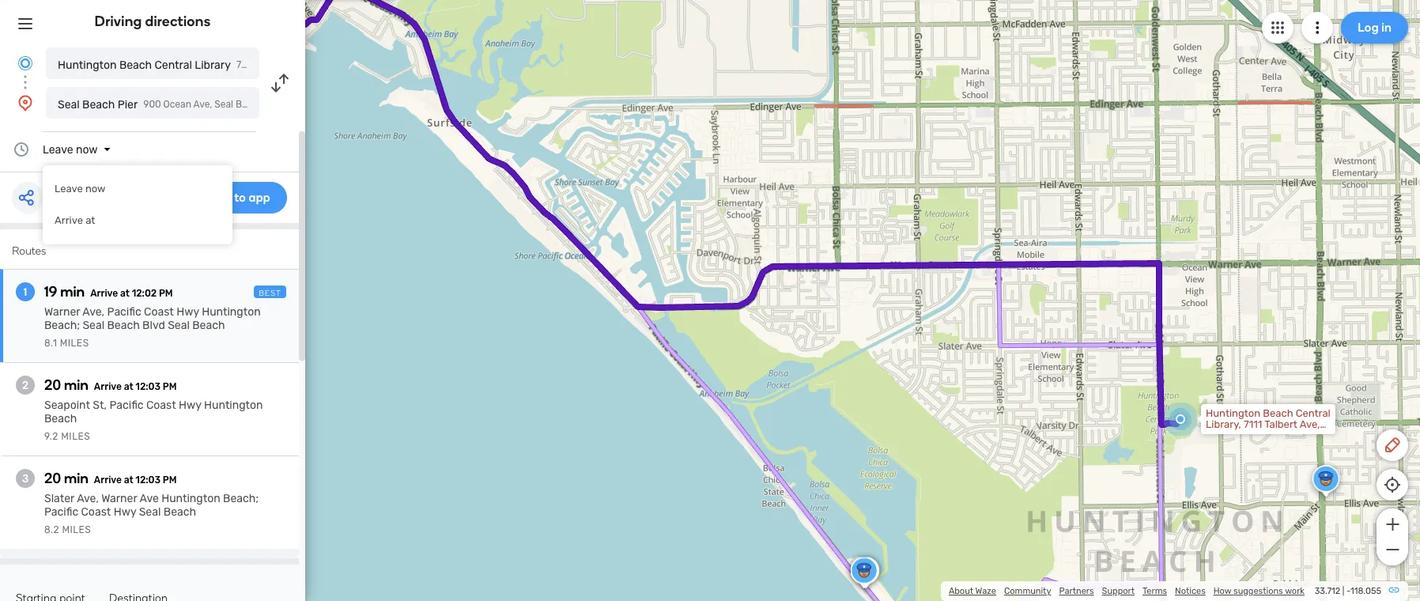 Task type: describe. For each thing, give the bounding box(es) containing it.
pacific inside slater ave, warner ave huntington beach; pacific coast hwy seal beach 8.2 miles
[[44, 506, 78, 519]]

12:03 for 3
[[136, 475, 161, 486]]

leave inside option
[[55, 183, 83, 195]]

9.2
[[44, 431, 58, 442]]

12:03 for 2
[[136, 381, 161, 392]]

20 for 2
[[44, 377, 61, 394]]

arrive for 2
[[94, 381, 122, 392]]

how
[[1214, 586, 1232, 597]]

pencil image
[[1384, 436, 1403, 455]]

1
[[24, 285, 27, 299]]

huntington beach central library button
[[46, 47, 260, 79]]

min for 1
[[60, 283, 85, 300]]

118.055
[[1351, 586, 1382, 597]]

beach inside button
[[82, 98, 115, 111]]

huntington beach central library
[[58, 58, 231, 71]]

seapoint st, pacific coast hwy huntington beach 9.2 miles
[[44, 399, 263, 442]]

miles inside slater ave, warner ave huntington beach; pacific coast hwy seal beach 8.2 miles
[[62, 525, 91, 536]]

seal inside button
[[58, 98, 80, 111]]

ave
[[140, 492, 159, 505]]

pm for 2
[[163, 381, 177, 392]]

20 for 3
[[44, 470, 61, 487]]

routes
[[12, 244, 46, 258]]

work
[[1286, 586, 1305, 597]]

about
[[949, 586, 974, 597]]

slater ave, warner ave huntington beach; pacific coast hwy seal beach 8.2 miles
[[44, 492, 259, 536]]

support
[[1103, 586, 1135, 597]]

19 min arrive at 12:02 pm
[[44, 283, 173, 300]]

beach inside seapoint st, pacific coast hwy huntington beach 9.2 miles
[[44, 412, 77, 425]]

-
[[1347, 586, 1351, 597]]

about waze community partners support terms notices how suggestions work
[[949, 586, 1305, 597]]

pm for 3
[[163, 475, 177, 486]]

seal beach pier
[[58, 98, 138, 111]]

miles inside warner ave, pacific coast hwy huntington beach; seal beach blvd seal beach 8.1 miles
[[60, 338, 89, 349]]

pacific for 20 min
[[110, 399, 144, 412]]

seal beach pier button
[[46, 87, 260, 119]]

pier
[[118, 98, 138, 111]]

beach; inside slater ave, warner ave huntington beach; pacific coast hwy seal beach 8.2 miles
[[223, 492, 259, 505]]

8.1
[[44, 338, 57, 349]]

arrive for 3
[[94, 475, 122, 486]]

at inside option
[[86, 214, 95, 227]]

12:02
[[132, 288, 157, 299]]

at for 3
[[124, 475, 133, 486]]

terms
[[1143, 586, 1168, 597]]

now inside option
[[85, 183, 106, 195]]

huntington inside seapoint st, pacific coast hwy huntington beach 9.2 miles
[[204, 399, 263, 412]]

blvd
[[143, 319, 165, 332]]

coast for 19 min
[[144, 305, 174, 318]]

min for 3
[[64, 470, 88, 487]]

central
[[155, 58, 192, 71]]

20 min arrive at 12:03 pm for 3
[[44, 470, 177, 487]]

driving
[[95, 13, 142, 30]]

hwy for 19 min
[[177, 305, 199, 318]]

seal right blvd
[[168, 319, 190, 332]]

miles inside seapoint st, pacific coast hwy huntington beach 9.2 miles
[[61, 431, 90, 442]]

warner inside slater ave, warner ave huntington beach; pacific coast hwy seal beach 8.2 miles
[[101, 492, 137, 505]]

slater
[[44, 492, 74, 505]]

notices link
[[1176, 586, 1206, 597]]

arrive for 1
[[90, 288, 118, 299]]

about waze link
[[949, 586, 997, 597]]

0 vertical spatial now
[[76, 143, 98, 156]]

coast for 20 min
[[146, 399, 176, 412]]

best
[[259, 288, 282, 297]]

library
[[195, 58, 231, 71]]

current location image
[[16, 54, 35, 73]]

huntington inside slater ave, warner ave huntington beach; pacific coast hwy seal beach 8.2 miles
[[162, 492, 220, 505]]

leave now inside option
[[55, 183, 106, 195]]

zoom out image
[[1383, 540, 1403, 559]]

warner inside warner ave, pacific coast hwy huntington beach; seal beach blvd seal beach 8.1 miles
[[44, 305, 80, 318]]

seapoint
[[44, 399, 90, 412]]



Task type: vqa. For each thing, say whether or not it's contained in the screenshot.
the Huntington Beach Central Library
yes



Task type: locate. For each thing, give the bounding box(es) containing it.
how suggestions work link
[[1214, 586, 1305, 597]]

partners
[[1060, 586, 1095, 597]]

seal down 19 min arrive at 12:02 pm
[[83, 319, 105, 332]]

0 vertical spatial ave,
[[83, 305, 105, 318]]

coast inside slater ave, warner ave huntington beach; pacific coast hwy seal beach 8.2 miles
[[81, 506, 111, 519]]

1 vertical spatial ave,
[[77, 492, 99, 505]]

pacific inside warner ave, pacific coast hwy huntington beach; seal beach blvd seal beach 8.1 miles
[[107, 305, 141, 318]]

pacific inside seapoint st, pacific coast hwy huntington beach 9.2 miles
[[110, 399, 144, 412]]

pm up seapoint st, pacific coast hwy huntington beach 9.2 miles at the bottom left of the page
[[163, 381, 177, 392]]

2 vertical spatial hwy
[[114, 506, 136, 519]]

|
[[1343, 586, 1345, 597]]

0 vertical spatial hwy
[[177, 305, 199, 318]]

at for 2
[[124, 381, 133, 392]]

1 vertical spatial hwy
[[179, 399, 201, 412]]

directions
[[145, 13, 211, 30]]

2 20 min arrive at 12:03 pm from the top
[[44, 470, 177, 487]]

1 vertical spatial 12:03
[[136, 475, 161, 486]]

warner down '19'
[[44, 305, 80, 318]]

ave, inside slater ave, warner ave huntington beach; pacific coast hwy seal beach 8.2 miles
[[77, 492, 99, 505]]

arrive inside option
[[55, 214, 83, 227]]

1 vertical spatial miles
[[61, 431, 90, 442]]

1 vertical spatial leave now
[[55, 183, 106, 195]]

0 vertical spatial beach;
[[44, 319, 80, 332]]

0 vertical spatial 12:03
[[136, 381, 161, 392]]

2
[[22, 379, 28, 392]]

2 12:03 from the top
[[136, 475, 161, 486]]

1 vertical spatial pm
[[163, 381, 177, 392]]

1 horizontal spatial beach;
[[223, 492, 259, 505]]

0 vertical spatial leave
[[43, 143, 73, 156]]

20 min arrive at 12:03 pm for 2
[[44, 377, 177, 394]]

pm
[[159, 288, 173, 299], [163, 381, 177, 392], [163, 475, 177, 486]]

leave now option
[[43, 173, 233, 205]]

at up seapoint st, pacific coast hwy huntington beach 9.2 miles at the bottom left of the page
[[124, 381, 133, 392]]

leave now right clock icon
[[43, 143, 98, 156]]

hwy inside seapoint st, pacific coast hwy huntington beach 9.2 miles
[[179, 399, 201, 412]]

seal inside slater ave, warner ave huntington beach; pacific coast hwy seal beach 8.2 miles
[[139, 506, 161, 519]]

min up slater
[[64, 470, 88, 487]]

arrive at
[[55, 214, 95, 227]]

20 min arrive at 12:03 pm
[[44, 377, 177, 394], [44, 470, 177, 487]]

arrive inside 19 min arrive at 12:02 pm
[[90, 288, 118, 299]]

now up arrive at
[[85, 183, 106, 195]]

clock image
[[12, 140, 31, 159]]

miles right '8.2'
[[62, 525, 91, 536]]

1 vertical spatial coast
[[146, 399, 176, 412]]

hwy inside slater ave, warner ave huntington beach; pacific coast hwy seal beach 8.2 miles
[[114, 506, 136, 519]]

leave
[[43, 143, 73, 156], [55, 183, 83, 195]]

0 vertical spatial warner
[[44, 305, 80, 318]]

1 12:03 from the top
[[136, 381, 161, 392]]

at up slater ave, warner ave huntington beach; pacific coast hwy seal beach 8.2 miles in the left of the page
[[124, 475, 133, 486]]

warner left ave on the left bottom of page
[[101, 492, 137, 505]]

miles right 9.2
[[61, 431, 90, 442]]

1 vertical spatial pacific
[[110, 399, 144, 412]]

0 horizontal spatial warner
[[44, 305, 80, 318]]

arrive up slater ave, warner ave huntington beach; pacific coast hwy seal beach 8.2 miles in the left of the page
[[94, 475, 122, 486]]

support link
[[1103, 586, 1135, 597]]

2 20 from the top
[[44, 470, 61, 487]]

pm right 12:02
[[159, 288, 173, 299]]

1 vertical spatial beach;
[[223, 492, 259, 505]]

0 vertical spatial coast
[[144, 305, 174, 318]]

0 vertical spatial pm
[[159, 288, 173, 299]]

partners link
[[1060, 586, 1095, 597]]

now down the seal beach pier
[[76, 143, 98, 156]]

1 vertical spatial 20
[[44, 470, 61, 487]]

ave, for 19 min
[[83, 305, 105, 318]]

warner ave, pacific coast hwy huntington beach; seal beach blvd seal beach 8.1 miles
[[44, 305, 261, 349]]

1 vertical spatial min
[[64, 377, 88, 394]]

suggestions
[[1234, 586, 1284, 597]]

beach inside slater ave, warner ave huntington beach; pacific coast hwy seal beach 8.2 miles
[[164, 506, 196, 519]]

location image
[[16, 93, 35, 112]]

0 vertical spatial leave now
[[43, 143, 98, 156]]

2 vertical spatial pacific
[[44, 506, 78, 519]]

0 vertical spatial 20 min arrive at 12:03 pm
[[44, 377, 177, 394]]

pacific down 19 min arrive at 12:02 pm
[[107, 305, 141, 318]]

pm up slater ave, warner ave huntington beach; pacific coast hwy seal beach 8.2 miles in the left of the page
[[163, 475, 177, 486]]

min up seapoint
[[64, 377, 88, 394]]

seal
[[58, 98, 80, 111], [83, 319, 105, 332], [168, 319, 190, 332], [139, 506, 161, 519]]

miles right 8.1
[[60, 338, 89, 349]]

12:03 up ave on the left bottom of page
[[136, 475, 161, 486]]

2 vertical spatial min
[[64, 470, 88, 487]]

1 20 min arrive at 12:03 pm from the top
[[44, 377, 177, 394]]

pm for 1
[[159, 288, 173, 299]]

2 vertical spatial miles
[[62, 525, 91, 536]]

2 vertical spatial pm
[[163, 475, 177, 486]]

arrive at option
[[43, 205, 233, 237]]

coast inside warner ave, pacific coast hwy huntington beach; seal beach blvd seal beach 8.1 miles
[[144, 305, 174, 318]]

coast inside seapoint st, pacific coast hwy huntington beach 9.2 miles
[[146, 399, 176, 412]]

min for 2
[[64, 377, 88, 394]]

1 horizontal spatial warner
[[101, 492, 137, 505]]

zoom in image
[[1383, 515, 1403, 534]]

ave, down 19 min arrive at 12:02 pm
[[83, 305, 105, 318]]

terms link
[[1143, 586, 1168, 597]]

20 up slater
[[44, 470, 61, 487]]

at for 1
[[120, 288, 130, 299]]

coast
[[144, 305, 174, 318], [146, 399, 176, 412], [81, 506, 111, 519]]

huntington inside button
[[58, 58, 117, 71]]

leave now up arrive at
[[55, 183, 106, 195]]

ave,
[[83, 305, 105, 318], [77, 492, 99, 505]]

ave, inside warner ave, pacific coast hwy huntington beach; seal beach blvd seal beach 8.1 miles
[[83, 305, 105, 318]]

3
[[22, 472, 29, 485]]

19
[[44, 283, 57, 300]]

12:03 up seapoint st, pacific coast hwy huntington beach 9.2 miles at the bottom left of the page
[[136, 381, 161, 392]]

now
[[76, 143, 98, 156], [85, 183, 106, 195]]

0 vertical spatial pacific
[[107, 305, 141, 318]]

pacific down slater
[[44, 506, 78, 519]]

beach inside button
[[119, 58, 152, 71]]

20
[[44, 377, 61, 394], [44, 470, 61, 487]]

12:03
[[136, 381, 161, 392], [136, 475, 161, 486]]

hwy for 20 min
[[179, 399, 201, 412]]

20 min arrive at 12:03 pm up ave on the left bottom of page
[[44, 470, 177, 487]]

beach;
[[44, 319, 80, 332], [223, 492, 259, 505]]

arrive up the "st,"
[[94, 381, 122, 392]]

ave, right slater
[[77, 492, 99, 505]]

arrive up '19'
[[55, 214, 83, 227]]

at inside 19 min arrive at 12:02 pm
[[120, 288, 130, 299]]

warner
[[44, 305, 80, 318], [101, 492, 137, 505]]

miles
[[60, 338, 89, 349], [61, 431, 90, 442], [62, 525, 91, 536]]

1 20 from the top
[[44, 377, 61, 394]]

huntington inside warner ave, pacific coast hwy huntington beach; seal beach blvd seal beach 8.1 miles
[[202, 305, 261, 318]]

ave, for 20 min
[[77, 492, 99, 505]]

at left 12:02
[[120, 288, 130, 299]]

pacific
[[107, 305, 141, 318], [110, 399, 144, 412], [44, 506, 78, 519]]

1 vertical spatial warner
[[101, 492, 137, 505]]

at
[[86, 214, 95, 227], [120, 288, 130, 299], [124, 381, 133, 392], [124, 475, 133, 486]]

community link
[[1005, 586, 1052, 597]]

hwy
[[177, 305, 199, 318], [179, 399, 201, 412], [114, 506, 136, 519]]

2 vertical spatial coast
[[81, 506, 111, 519]]

huntington
[[58, 58, 117, 71], [202, 305, 261, 318], [204, 399, 263, 412], [162, 492, 220, 505]]

20 up seapoint
[[44, 377, 61, 394]]

20 min arrive at 12:03 pm up the "st,"
[[44, 377, 177, 394]]

hwy inside warner ave, pacific coast hwy huntington beach; seal beach blvd seal beach 8.1 miles
[[177, 305, 199, 318]]

beach
[[119, 58, 152, 71], [82, 98, 115, 111], [107, 319, 140, 332], [192, 319, 225, 332], [44, 412, 77, 425], [164, 506, 196, 519]]

seal right location icon
[[58, 98, 80, 111]]

1 vertical spatial 20 min arrive at 12:03 pm
[[44, 470, 177, 487]]

0 vertical spatial 20
[[44, 377, 61, 394]]

beach; inside warner ave, pacific coast hwy huntington beach; seal beach blvd seal beach 8.1 miles
[[44, 319, 80, 332]]

0 vertical spatial min
[[60, 283, 85, 300]]

33.712
[[1315, 586, 1341, 597]]

driving directions
[[95, 13, 211, 30]]

st,
[[93, 399, 107, 412]]

waze
[[976, 586, 997, 597]]

33.712 | -118.055
[[1315, 586, 1382, 597]]

notices
[[1176, 586, 1206, 597]]

1 vertical spatial now
[[85, 183, 106, 195]]

link image
[[1389, 584, 1401, 597]]

leave right clock icon
[[43, 143, 73, 156]]

leave up arrive at
[[55, 183, 83, 195]]

leave now
[[43, 143, 98, 156], [55, 183, 106, 195]]

arrive left 12:02
[[90, 288, 118, 299]]

1 vertical spatial leave
[[55, 183, 83, 195]]

0 vertical spatial miles
[[60, 338, 89, 349]]

pacific right the "st,"
[[110, 399, 144, 412]]

seal down ave on the left bottom of page
[[139, 506, 161, 519]]

pacific for 19 min
[[107, 305, 141, 318]]

8.2
[[44, 525, 59, 536]]

min
[[60, 283, 85, 300], [64, 377, 88, 394], [64, 470, 88, 487]]

0 horizontal spatial beach;
[[44, 319, 80, 332]]

pm inside 19 min arrive at 12:02 pm
[[159, 288, 173, 299]]

min right '19'
[[60, 283, 85, 300]]

community
[[1005, 586, 1052, 597]]

arrive
[[55, 214, 83, 227], [90, 288, 118, 299], [94, 381, 122, 392], [94, 475, 122, 486]]

at down leave now option
[[86, 214, 95, 227]]



